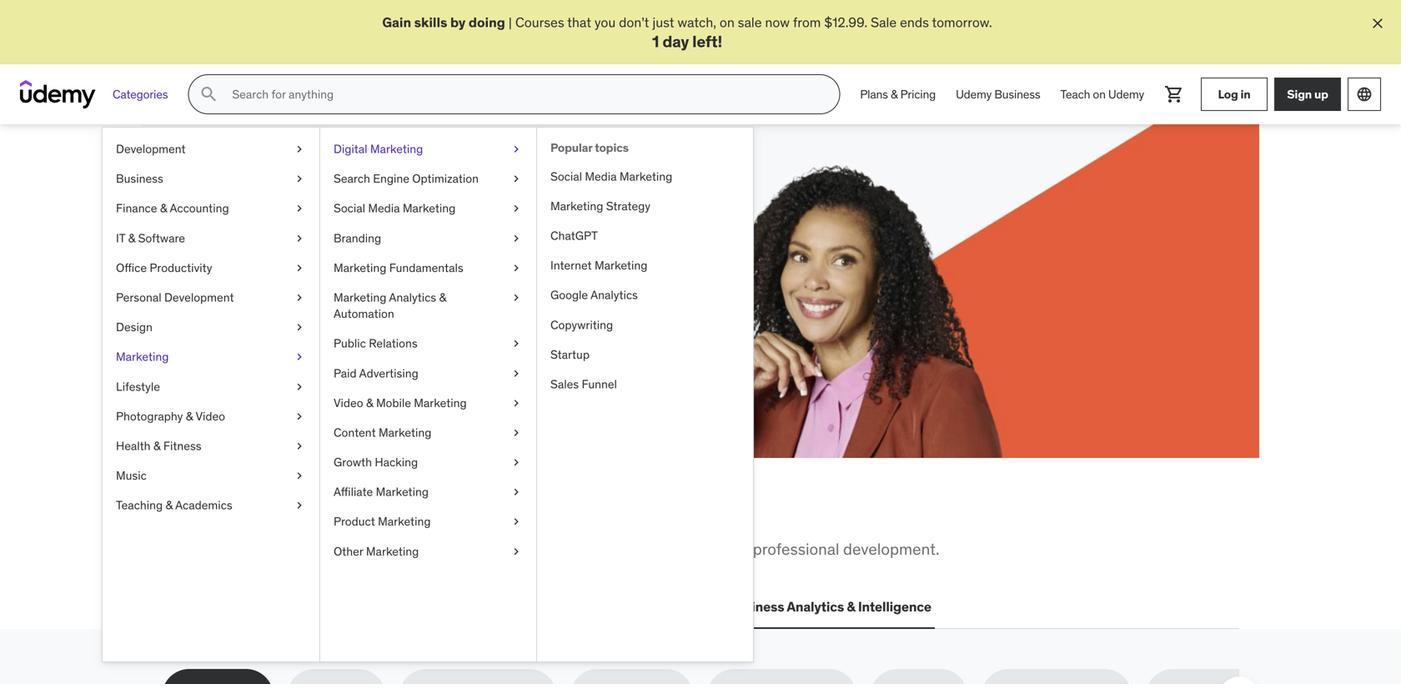 Task type: locate. For each thing, give the bounding box(es) containing it.
marketing analytics & automation link
[[320, 283, 537, 329]]

xsmall image inside the 'lifestyle' link
[[293, 379, 306, 395]]

xsmall image inside product marketing link
[[510, 514, 523, 530]]

social media marketing link
[[537, 162, 753, 192], [320, 194, 537, 224]]

our
[[506, 539, 529, 559]]

sale inside learn, practice, succeed (and save) courses for every skill in your learning journey, starting at $12.99. sale ends tomorrow.
[[284, 290, 310, 308]]

1 horizontal spatial it
[[300, 598, 311, 616]]

xsmall image
[[510, 141, 523, 158], [293, 201, 306, 217], [510, 201, 523, 217], [293, 230, 306, 247], [293, 260, 306, 276], [510, 260, 523, 276], [510, 395, 523, 411], [293, 408, 306, 425], [510, 425, 523, 441], [293, 438, 306, 455], [293, 468, 306, 484], [293, 498, 306, 514], [510, 514, 523, 530], [510, 544, 523, 560]]

0 horizontal spatial social media marketing link
[[320, 194, 537, 224]]

social down popular at the top left
[[551, 169, 582, 184]]

analytics down professional
[[787, 598, 844, 616]]

that
[[568, 14, 592, 31]]

marketing down "branding"
[[334, 260, 387, 275]]

it left 'certifications'
[[300, 598, 311, 616]]

xsmall image for digital marketing
[[510, 141, 523, 158]]

marketing down search engine optimization link
[[403, 201, 456, 216]]

sign
[[1288, 87, 1313, 102]]

2 vertical spatial business
[[728, 598, 785, 616]]

xsmall image inside design link
[[293, 319, 306, 336]]

pricing
[[901, 87, 936, 102]]

1 horizontal spatial in
[[451, 497, 476, 532]]

hacking
[[375, 455, 418, 470]]

development down categories dropdown button on the left of page
[[116, 142, 186, 157]]

0 horizontal spatial social media marketing
[[334, 201, 456, 216]]

& for academics
[[166, 498, 173, 513]]

& inside 'business analytics & intelligence' button
[[847, 598, 856, 616]]

0 horizontal spatial media
[[368, 201, 400, 216]]

gain skills by doing | courses that you don't just watch, on sale now from $12.99. sale ends tomorrow. 1 day left!
[[382, 14, 993, 51]]

popular
[[551, 140, 593, 155]]

0 vertical spatial $12.99.
[[825, 14, 868, 31]]

1 horizontal spatial udemy
[[1109, 87, 1145, 102]]

to
[[369, 539, 384, 559]]

1 vertical spatial on
[[1093, 87, 1106, 102]]

0 vertical spatial on
[[720, 14, 735, 31]]

0 horizontal spatial sale
[[284, 290, 310, 308]]

software
[[138, 231, 185, 246]]

skills inside gain skills by doing | courses that you don't just watch, on sale now from $12.99. sale ends tomorrow. 1 day left!
[[414, 14, 448, 31]]

it up office
[[116, 231, 125, 246]]

marketing analytics & automation
[[334, 290, 447, 321]]

xsmall image inside marketing link
[[293, 349, 306, 365]]

all the skills you need in one place from critical workplace skills to technical topics, our catalog supports well-rounded professional development.
[[162, 497, 940, 559]]

social inside digital marketing element
[[551, 169, 582, 184]]

1 vertical spatial it
[[300, 598, 311, 616]]

skills left by
[[414, 14, 448, 31]]

xsmall image inside video & mobile marketing link
[[510, 395, 523, 411]]

skills down product
[[330, 539, 366, 559]]

tomorrow. inside gain skills by doing | courses that you don't just watch, on sale now from $12.99. sale ends tomorrow. 1 day left!
[[932, 14, 993, 31]]

marketing up lifestyle
[[116, 350, 169, 365]]

for
[[274, 272, 291, 289]]

xsmall image inside marketing analytics & automation link
[[510, 290, 523, 306]]

marketing down product marketing
[[366, 544, 419, 559]]

sale inside gain skills by doing | courses that you don't just watch, on sale now from $12.99. sale ends tomorrow. 1 day left!
[[871, 14, 897, 31]]

udemy business
[[956, 87, 1041, 102]]

$12.99. down for
[[237, 290, 280, 308]]

2 horizontal spatial skills
[[414, 14, 448, 31]]

0 vertical spatial social
[[551, 169, 582, 184]]

ends for save)
[[313, 290, 342, 308]]

1 horizontal spatial social
[[551, 169, 582, 184]]

on left sale
[[720, 14, 735, 31]]

office productivity
[[116, 260, 212, 275]]

it inside "it certifications" button
[[300, 598, 311, 616]]

tomorrow. down your
[[345, 290, 405, 308]]

in right skill
[[356, 272, 366, 289]]

you right that
[[595, 14, 616, 31]]

0 vertical spatial media
[[585, 169, 617, 184]]

xsmall image inside the affiliate marketing link
[[510, 484, 523, 501]]

1 vertical spatial media
[[368, 201, 400, 216]]

courses inside learn, practice, succeed (and save) courses for every skill in your learning journey, starting at $12.99. sale ends tomorrow.
[[222, 272, 271, 289]]

courses right |
[[516, 14, 565, 31]]

tomorrow. for |
[[932, 14, 993, 31]]

1 horizontal spatial skills
[[330, 539, 366, 559]]

1 horizontal spatial video
[[334, 396, 363, 411]]

& left intelligence
[[847, 598, 856, 616]]

xsmall image inside the marketing fundamentals link
[[510, 260, 523, 276]]

& inside teaching & academics link
[[166, 498, 173, 513]]

business down rounded
[[728, 598, 785, 616]]

sale up plans
[[871, 14, 897, 31]]

it certifications button
[[296, 587, 402, 627]]

0 vertical spatial social media marketing link
[[537, 162, 753, 192]]

xsmall image for branding
[[510, 230, 523, 247]]

sale for |
[[871, 14, 897, 31]]

$12.99. inside gain skills by doing | courses that you don't just watch, on sale now from $12.99. sale ends tomorrow. 1 day left!
[[825, 14, 868, 31]]

$12.99. right from on the right top of page
[[825, 14, 868, 31]]

1 vertical spatial $12.99.
[[237, 290, 280, 308]]

ends down skill
[[313, 290, 342, 308]]

courses for doing
[[516, 14, 565, 31]]

xsmall image for office productivity
[[293, 260, 306, 276]]

& inside video & mobile marketing link
[[366, 396, 373, 411]]

in up topics,
[[451, 497, 476, 532]]

business for business
[[116, 171, 163, 186]]

xsmall image inside it & software link
[[293, 230, 306, 247]]

0 vertical spatial it
[[116, 231, 125, 246]]

you inside gain skills by doing | courses that you don't just watch, on sale now from $12.99. sale ends tomorrow. 1 day left!
[[595, 14, 616, 31]]

0 vertical spatial business
[[995, 87, 1041, 102]]

xsmall image inside teaching & academics link
[[293, 498, 306, 514]]

0 horizontal spatial on
[[720, 14, 735, 31]]

digital marketing element
[[537, 128, 753, 662]]

analytics down internet marketing at the top left
[[591, 288, 638, 303]]

1 horizontal spatial sale
[[871, 14, 897, 31]]

skills up workplace at left bottom
[[253, 497, 324, 532]]

social media marketing down engine
[[334, 201, 456, 216]]

starting
[[500, 272, 546, 289]]

0 horizontal spatial it
[[116, 231, 125, 246]]

0 vertical spatial in
[[1241, 87, 1251, 102]]

xsmall image for marketing
[[293, 349, 306, 365]]

media up marketing strategy
[[585, 169, 617, 184]]

& inside photography & video link
[[186, 409, 193, 424]]

digital marketing
[[334, 142, 423, 157]]

shopping cart with 0 items image
[[1165, 84, 1185, 104]]

social media marketing down topics
[[551, 169, 673, 184]]

teaching & academics
[[116, 498, 233, 513]]

other marketing
[[334, 544, 419, 559]]

1 vertical spatial skills
[[253, 497, 324, 532]]

udemy inside udemy business link
[[956, 87, 992, 102]]

watch,
[[678, 14, 717, 31]]

& inside it & software link
[[128, 231, 135, 246]]

courses up at
[[222, 272, 271, 289]]

1 horizontal spatial social media marketing link
[[537, 162, 753, 192]]

$12.99. inside learn, practice, succeed (and save) courses for every skill in your learning journey, starting at $12.99. sale ends tomorrow.
[[237, 290, 280, 308]]

business inside button
[[728, 598, 785, 616]]

at
[[222, 290, 234, 308]]

marketing up engine
[[370, 142, 423, 157]]

& right finance
[[160, 201, 167, 216]]

& right health
[[153, 439, 161, 454]]

xsmall image inside the digital marketing link
[[510, 141, 523, 158]]

& up fitness
[[186, 409, 193, 424]]

courses inside gain skills by doing | courses that you don't just watch, on sale now from $12.99. sale ends tomorrow. 1 day left!
[[516, 14, 565, 31]]

marketing up marketing strategy link
[[620, 169, 673, 184]]

video down the paid
[[334, 396, 363, 411]]

finance
[[116, 201, 157, 216]]

0 horizontal spatial skills
[[253, 497, 324, 532]]

social media marketing link down the optimization
[[320, 194, 537, 224]]

growth hacking
[[334, 455, 418, 470]]

& for mobile
[[366, 396, 373, 411]]

business up finance
[[116, 171, 163, 186]]

xsmall image
[[293, 141, 306, 158], [293, 171, 306, 187], [510, 171, 523, 187], [510, 230, 523, 247], [293, 290, 306, 306], [510, 290, 523, 306], [293, 319, 306, 336], [510, 336, 523, 352], [293, 349, 306, 365], [510, 365, 523, 382], [293, 379, 306, 395], [510, 455, 523, 471], [510, 484, 523, 501]]

you
[[595, 14, 616, 31], [329, 497, 377, 532]]

video down the 'lifestyle' link
[[196, 409, 225, 424]]

2 vertical spatial in
[[451, 497, 476, 532]]

in right log
[[1241, 87, 1251, 102]]

1 horizontal spatial business
[[728, 598, 785, 616]]

xsmall image for it & software
[[293, 230, 306, 247]]

in
[[1241, 87, 1251, 102], [356, 272, 366, 289], [451, 497, 476, 532]]

social down search
[[334, 201, 365, 216]]

business analytics & intelligence
[[728, 598, 932, 616]]

2 horizontal spatial in
[[1241, 87, 1251, 102]]

ends up pricing
[[900, 14, 929, 31]]

xsmall image inside other marketing link
[[510, 544, 523, 560]]

1 vertical spatial courses
[[222, 272, 271, 289]]

xsmall image inside music 'link'
[[293, 468, 306, 484]]

fitness
[[163, 439, 202, 454]]

0 horizontal spatial ends
[[313, 290, 342, 308]]

0 horizontal spatial $12.99.
[[237, 290, 280, 308]]

tomorrow. up udemy business on the top of the page
[[932, 14, 993, 31]]

0 horizontal spatial courses
[[222, 272, 271, 289]]

close image
[[1370, 15, 1387, 32]]

0 vertical spatial social media marketing
[[551, 169, 673, 184]]

public relations
[[334, 336, 418, 351]]

marketing up automation
[[334, 290, 387, 305]]

on inside gain skills by doing | courses that you don't just watch, on sale now from $12.99. sale ends tomorrow. 1 day left!
[[720, 14, 735, 31]]

ends inside learn, practice, succeed (and save) courses for every skill in your learning journey, starting at $12.99. sale ends tomorrow.
[[313, 290, 342, 308]]

relations
[[369, 336, 418, 351]]

science
[[540, 598, 589, 616]]

& right teaching
[[166, 498, 173, 513]]

0 vertical spatial ends
[[900, 14, 929, 31]]

xsmall image inside "growth hacking" link
[[510, 455, 523, 471]]

0 vertical spatial courses
[[516, 14, 565, 31]]

udemy right pricing
[[956, 87, 992, 102]]

& inside health & fitness link
[[153, 439, 161, 454]]

xsmall image inside branding "link"
[[510, 230, 523, 247]]

udemy business link
[[946, 74, 1051, 114]]

ends for |
[[900, 14, 929, 31]]

0 vertical spatial tomorrow.
[[932, 14, 993, 31]]

1 vertical spatial tomorrow.
[[345, 290, 405, 308]]

1 horizontal spatial social media marketing
[[551, 169, 673, 184]]

1 horizontal spatial ends
[[900, 14, 929, 31]]

& inside marketing analytics & automation
[[439, 290, 447, 305]]

1 horizontal spatial you
[[595, 14, 616, 31]]

& inside the finance & accounting link
[[160, 201, 167, 216]]

sales
[[551, 377, 579, 392]]

1 vertical spatial business
[[116, 171, 163, 186]]

0 vertical spatial skills
[[414, 14, 448, 31]]

analytics inside "link"
[[591, 288, 638, 303]]

1 horizontal spatial media
[[585, 169, 617, 184]]

sale for save)
[[284, 290, 310, 308]]

analytics down learning
[[389, 290, 437, 305]]

& up office
[[128, 231, 135, 246]]

xsmall image for development
[[293, 141, 306, 158]]

1 vertical spatial you
[[329, 497, 377, 532]]

& left mobile
[[366, 396, 373, 411]]

xsmall image for public relations
[[510, 336, 523, 352]]

analytics inside button
[[787, 598, 844, 616]]

teach on udemy link
[[1051, 74, 1155, 114]]

1 vertical spatial development
[[164, 290, 234, 305]]

up
[[1315, 87, 1329, 102]]

photography
[[116, 409, 183, 424]]

don't
[[619, 14, 650, 31]]

& inside plans & pricing link
[[891, 87, 898, 102]]

analytics inside marketing analytics & automation
[[389, 290, 437, 305]]

social media marketing link up strategy
[[537, 162, 753, 192]]

xsmall image inside public relations link
[[510, 336, 523, 352]]

catalog
[[533, 539, 585, 559]]

log in link
[[1202, 78, 1268, 111]]

google
[[551, 288, 588, 303]]

on
[[720, 14, 735, 31], [1093, 87, 1106, 102]]

sale down every
[[284, 290, 310, 308]]

&
[[891, 87, 898, 102], [160, 201, 167, 216], [128, 231, 135, 246], [439, 290, 447, 305], [366, 396, 373, 411], [186, 409, 193, 424], [153, 439, 161, 454], [166, 498, 173, 513], [847, 598, 856, 616]]

succeed
[[432, 197, 536, 232]]

2 horizontal spatial analytics
[[787, 598, 844, 616]]

xsmall image for social media marketing
[[510, 201, 523, 217]]

business
[[995, 87, 1041, 102], [116, 171, 163, 186], [728, 598, 785, 616]]

every
[[294, 272, 326, 289]]

1 vertical spatial social media marketing link
[[320, 194, 537, 224]]

sale
[[738, 14, 762, 31]]

digital marketing link
[[320, 135, 537, 164]]

2 udemy from the left
[[1109, 87, 1145, 102]]

tomorrow. inside learn, practice, succeed (and save) courses for every skill in your learning journey, starting at $12.99. sale ends tomorrow.
[[345, 290, 405, 308]]

udemy left shopping cart with 0 items icon
[[1109, 87, 1145, 102]]

0 horizontal spatial you
[[329, 497, 377, 532]]

1 vertical spatial ends
[[313, 290, 342, 308]]

xsmall image inside photography & video link
[[293, 408, 306, 425]]

in inside all the skills you need in one place from critical workplace skills to technical topics, our catalog supports well-rounded professional development.
[[451, 497, 476, 532]]

0 horizontal spatial in
[[356, 272, 366, 289]]

xsmall image inside paid advertising link
[[510, 365, 523, 382]]

ends
[[900, 14, 929, 31], [313, 290, 342, 308]]

marketing strategy
[[551, 199, 651, 214]]

xsmall image inside health & fitness link
[[293, 438, 306, 455]]

media down engine
[[368, 201, 400, 216]]

on right teach
[[1093, 87, 1106, 102]]

1 udemy from the left
[[956, 87, 992, 102]]

0 horizontal spatial video
[[196, 409, 225, 424]]

xsmall image for personal development
[[293, 290, 306, 306]]

$12.99. for |
[[825, 14, 868, 31]]

1 vertical spatial in
[[356, 272, 366, 289]]

the
[[206, 497, 248, 532]]

product marketing link
[[320, 507, 537, 537]]

xsmall image inside the personal development link
[[293, 290, 306, 306]]

xsmall image inside office productivity link
[[293, 260, 306, 276]]

xsmall image for design
[[293, 319, 306, 336]]

internet marketing
[[551, 258, 648, 273]]

popular topics
[[551, 140, 629, 155]]

development down office productivity link
[[164, 290, 234, 305]]

topics
[[595, 140, 629, 155]]

you up other
[[329, 497, 377, 532]]

xsmall image inside development link
[[293, 141, 306, 158]]

1 horizontal spatial tomorrow.
[[932, 14, 993, 31]]

& down learning
[[439, 290, 447, 305]]

0 vertical spatial sale
[[871, 14, 897, 31]]

1 vertical spatial sale
[[284, 290, 310, 308]]

1 horizontal spatial $12.99.
[[825, 14, 868, 31]]

music link
[[103, 461, 320, 491]]

xsmall image inside the finance & accounting link
[[293, 201, 306, 217]]

xsmall image inside search engine optimization link
[[510, 171, 523, 187]]

1 horizontal spatial analytics
[[591, 288, 638, 303]]

engine
[[373, 171, 410, 186]]

xsmall image for finance & accounting
[[293, 201, 306, 217]]

it
[[116, 231, 125, 246], [300, 598, 311, 616]]

1 vertical spatial social
[[334, 201, 365, 216]]

& for accounting
[[160, 201, 167, 216]]

topics,
[[455, 539, 502, 559]]

your
[[370, 272, 395, 289]]

analytics for google
[[591, 288, 638, 303]]

& right plans
[[891, 87, 898, 102]]

public relations link
[[320, 329, 537, 359]]

lifestyle link
[[103, 372, 320, 402]]

2 vertical spatial skills
[[330, 539, 366, 559]]

xsmall image inside content marketing link
[[510, 425, 523, 441]]

fundamentals
[[389, 260, 464, 275]]

business for business analytics & intelligence
[[728, 598, 785, 616]]

0 horizontal spatial business
[[116, 171, 163, 186]]

it for it certifications
[[300, 598, 311, 616]]

1 horizontal spatial courses
[[516, 14, 565, 31]]

0 horizontal spatial analytics
[[389, 290, 437, 305]]

xsmall image inside the "business" link
[[293, 171, 306, 187]]

ends inside gain skills by doing | courses that you don't just watch, on sale now from $12.99. sale ends tomorrow. 1 day left!
[[900, 14, 929, 31]]

branding link
[[320, 224, 537, 253]]

courses
[[516, 14, 565, 31], [222, 272, 271, 289]]

0 vertical spatial you
[[595, 14, 616, 31]]

$12.99. for save)
[[237, 290, 280, 308]]

it inside it & software link
[[116, 231, 125, 246]]

0 horizontal spatial tomorrow.
[[345, 290, 405, 308]]

0 horizontal spatial udemy
[[956, 87, 992, 102]]

marketing
[[370, 142, 423, 157], [620, 169, 673, 184], [551, 199, 604, 214], [403, 201, 456, 216], [595, 258, 648, 273], [334, 260, 387, 275], [334, 290, 387, 305], [116, 350, 169, 365], [414, 396, 467, 411], [379, 425, 432, 440], [376, 485, 429, 500], [378, 514, 431, 529], [366, 544, 419, 559]]

|
[[509, 14, 512, 31]]

business left teach
[[995, 87, 1041, 102]]

it & software
[[116, 231, 185, 246]]

data science button
[[504, 587, 593, 627]]

$12.99.
[[825, 14, 868, 31], [237, 290, 280, 308]]



Task type: describe. For each thing, give the bounding box(es) containing it.
chatgpt
[[551, 228, 598, 243]]

save)
[[285, 230, 351, 265]]

video & mobile marketing link
[[320, 388, 537, 418]]

xsmall image for search engine optimization
[[510, 171, 523, 187]]

marketing down paid advertising link
[[414, 396, 467, 411]]

business link
[[103, 164, 320, 194]]

marketing down the video & mobile marketing at the bottom of page
[[379, 425, 432, 440]]

branding
[[334, 231, 381, 246]]

1 horizontal spatial on
[[1093, 87, 1106, 102]]

in inside "link"
[[1241, 87, 1251, 102]]

rounded
[[690, 539, 749, 559]]

media inside digital marketing element
[[585, 169, 617, 184]]

copywriting link
[[537, 310, 753, 340]]

submit search image
[[199, 84, 219, 104]]

sales funnel
[[551, 377, 617, 392]]

chatgpt link
[[537, 221, 753, 251]]

sign up
[[1288, 87, 1329, 102]]

data science
[[508, 598, 589, 616]]

product marketing
[[334, 514, 431, 529]]

just
[[653, 14, 675, 31]]

affiliate marketing
[[334, 485, 429, 500]]

choose a language image
[[1357, 86, 1373, 103]]

gain
[[382, 14, 411, 31]]

marketing down hacking at the bottom left of the page
[[376, 485, 429, 500]]

practice,
[[313, 197, 427, 232]]

learn, practice, succeed (and save) courses for every skill in your learning journey, starting at $12.99. sale ends tomorrow.
[[222, 197, 546, 308]]

affiliate marketing link
[[320, 478, 537, 507]]

analytics for business
[[787, 598, 844, 616]]

digital
[[334, 142, 368, 157]]

plans
[[861, 87, 889, 102]]

learn,
[[222, 197, 309, 232]]

& for software
[[128, 231, 135, 246]]

xsmall image for paid advertising
[[510, 365, 523, 382]]

analytics for marketing
[[389, 290, 437, 305]]

it & software link
[[103, 224, 320, 253]]

content marketing link
[[320, 418, 537, 448]]

doing
[[469, 14, 506, 31]]

plans & pricing
[[861, 87, 936, 102]]

xsmall image for affiliate marketing
[[510, 484, 523, 501]]

health & fitness
[[116, 439, 202, 454]]

xsmall image for lifestyle
[[293, 379, 306, 395]]

paid
[[334, 366, 357, 381]]

xsmall image for other marketing
[[510, 544, 523, 560]]

left!
[[693, 31, 723, 51]]

in inside learn, practice, succeed (and save) courses for every skill in your learning journey, starting at $12.99. sale ends tomorrow.
[[356, 272, 366, 289]]

teach
[[1061, 87, 1091, 102]]

xsmall image for content marketing
[[510, 425, 523, 441]]

certifications
[[314, 598, 398, 616]]

marketing link
[[103, 342, 320, 372]]

social media marketing inside digital marketing element
[[551, 169, 673, 184]]

critical
[[202, 539, 250, 559]]

startup
[[551, 347, 590, 362]]

affiliate
[[334, 485, 373, 500]]

Search for anything text field
[[229, 80, 820, 109]]

tomorrow. for save)
[[345, 290, 405, 308]]

advertising
[[359, 366, 419, 381]]

now
[[766, 14, 790, 31]]

& for video
[[186, 409, 193, 424]]

technical
[[387, 539, 452, 559]]

1 vertical spatial social media marketing
[[334, 201, 456, 216]]

one
[[481, 497, 529, 532]]

0 horizontal spatial social
[[334, 201, 365, 216]]

startup link
[[537, 340, 753, 370]]

it for it & software
[[116, 231, 125, 246]]

business analytics & intelligence button
[[725, 587, 935, 627]]

xsmall image for teaching & academics
[[293, 498, 306, 514]]

search
[[334, 171, 370, 186]]

marketing up technical
[[378, 514, 431, 529]]

mobile
[[376, 396, 411, 411]]

by
[[451, 14, 466, 31]]

workplace
[[254, 539, 326, 559]]

productivity
[[150, 260, 212, 275]]

professional
[[753, 539, 840, 559]]

lifestyle
[[116, 379, 160, 394]]

xsmall image for growth hacking
[[510, 455, 523, 471]]

copywriting
[[551, 317, 613, 332]]

(and
[[222, 230, 280, 265]]

finance & accounting
[[116, 201, 229, 216]]

photography & video
[[116, 409, 225, 424]]

video & mobile marketing
[[334, 396, 467, 411]]

sales funnel link
[[537, 370, 753, 399]]

udemy inside teach on udemy link
[[1109, 87, 1145, 102]]

xsmall image for business
[[293, 171, 306, 187]]

public
[[334, 336, 366, 351]]

xsmall image for video & mobile marketing
[[510, 395, 523, 411]]

data
[[508, 598, 537, 616]]

xsmall image for photography & video
[[293, 408, 306, 425]]

marketing up chatgpt
[[551, 199, 604, 214]]

search engine optimization link
[[320, 164, 537, 194]]

google analytics link
[[537, 281, 753, 310]]

skill
[[329, 272, 352, 289]]

xsmall image for music
[[293, 468, 306, 484]]

internet marketing link
[[537, 251, 753, 281]]

marketing down chatgpt link
[[595, 258, 648, 273]]

internet
[[551, 258, 592, 273]]

journey,
[[450, 272, 497, 289]]

search engine optimization
[[334, 171, 479, 186]]

marketing fundamentals
[[334, 260, 464, 275]]

xsmall image for marketing analytics & automation
[[510, 290, 523, 306]]

google analytics
[[551, 288, 638, 303]]

courses for (and
[[222, 272, 271, 289]]

xsmall image for marketing fundamentals
[[510, 260, 523, 276]]

xsmall image for product marketing
[[510, 514, 523, 530]]

1
[[653, 31, 659, 51]]

& for fitness
[[153, 439, 161, 454]]

accounting
[[170, 201, 229, 216]]

paid advertising link
[[320, 359, 537, 388]]

growth hacking link
[[320, 448, 537, 478]]

other marketing link
[[320, 537, 537, 567]]

marketing fundamentals link
[[320, 253, 537, 283]]

log in
[[1219, 87, 1251, 102]]

from
[[793, 14, 821, 31]]

you inside all the skills you need in one place from critical workplace skills to technical topics, our catalog supports well-rounded professional development.
[[329, 497, 377, 532]]

2 horizontal spatial business
[[995, 87, 1041, 102]]

personal
[[116, 290, 162, 305]]

finance & accounting link
[[103, 194, 320, 224]]

marketing inside marketing analytics & automation
[[334, 290, 387, 305]]

0 vertical spatial development
[[116, 142, 186, 157]]

intelligence
[[859, 598, 932, 616]]

udemy image
[[20, 80, 96, 109]]

& for pricing
[[891, 87, 898, 102]]

academics
[[175, 498, 233, 513]]

well-
[[656, 539, 690, 559]]

xsmall image for health & fitness
[[293, 438, 306, 455]]

paid advertising
[[334, 366, 419, 381]]

photography & video link
[[103, 402, 320, 432]]



Task type: vqa. For each thing, say whether or not it's contained in the screenshot.
business analytics & intelligence button
yes



